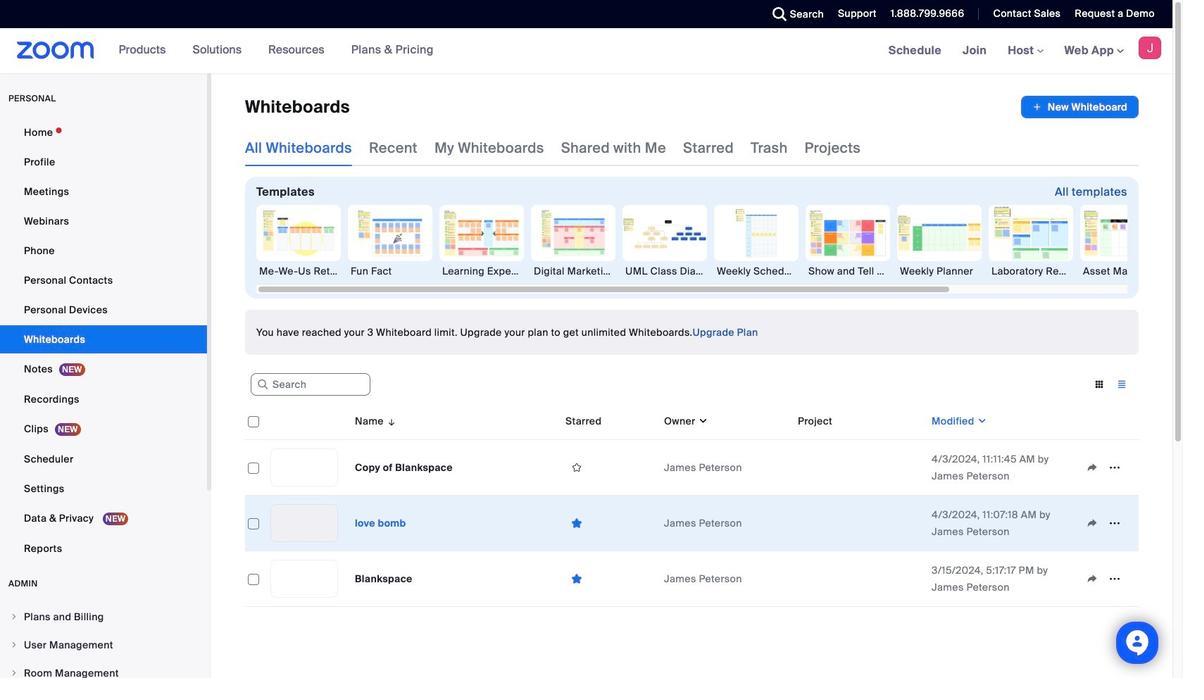 Task type: describe. For each thing, give the bounding box(es) containing it.
meetings navigation
[[878, 28, 1172, 74]]

application for click to unstar the whiteboard blankspace icon
[[1081, 568, 1133, 589]]

personal menu menu
[[0, 118, 207, 564]]

digital marketing canvas element
[[531, 264, 615, 278]]

profile picture image
[[1139, 37, 1161, 59]]

love bomb element
[[355, 517, 406, 530]]

cell for share image for more options for copy of blankspace 'image'
[[792, 440, 926, 496]]

thumbnail of love bomb image
[[271, 505, 337, 542]]

click to unstar the whiteboard blankspace image
[[565, 572, 588, 586]]

share image for more options for blankspace "icon"
[[1081, 573, 1103, 585]]

more options for blankspace image
[[1103, 573, 1126, 585]]

admin menu menu
[[0, 603, 207, 678]]

copy of blankspace element
[[355, 461, 453, 474]]

more options for love bomb image
[[1103, 517, 1126, 530]]

click to star the whiteboard copy of blankspace image
[[565, 461, 588, 474]]

down image
[[974, 414, 987, 428]]

me-we-us retrospective element
[[256, 264, 341, 278]]

weekly schedule element
[[714, 264, 799, 278]]

weekly planner element
[[897, 264, 982, 278]]

Search text field
[[251, 373, 370, 396]]

1 menu item from the top
[[0, 603, 207, 630]]

thumbnail of copy of blankspace image
[[271, 449, 337, 486]]

show and tell with a twist element
[[806, 264, 890, 278]]

zoom logo image
[[17, 42, 94, 59]]



Task type: locate. For each thing, give the bounding box(es) containing it.
0 vertical spatial menu item
[[0, 603, 207, 630]]

3 right image from the top
[[10, 669, 18, 677]]

0 vertical spatial share image
[[1081, 461, 1103, 474]]

3 menu item from the top
[[0, 660, 207, 678]]

product information navigation
[[108, 28, 444, 73]]

banner
[[0, 28, 1172, 74]]

more options for copy of blankspace image
[[1103, 461, 1126, 474]]

right image for second menu item from the top of the admin menu menu
[[10, 641, 18, 649]]

share image up share icon
[[1081, 461, 1103, 474]]

2 share image from the top
[[1081, 573, 1103, 585]]

share image for more options for copy of blankspace 'image'
[[1081, 461, 1103, 474]]

1 vertical spatial share image
[[1081, 573, 1103, 585]]

love bomb, modified at apr 03, 2024 by james peterson, link image
[[270, 504, 338, 542]]

2 cell from the top
[[792, 496, 926, 551]]

down image
[[695, 414, 708, 428]]

share image
[[1081, 461, 1103, 474], [1081, 573, 1103, 585]]

right image for third menu item
[[10, 669, 18, 677]]

application for click to unstar the whiteboard love bomb icon
[[1081, 513, 1133, 534]]

share image down share icon
[[1081, 573, 1103, 585]]

cell for share icon
[[792, 496, 926, 551]]

learning experience canvas element
[[439, 264, 524, 278]]

1 vertical spatial right image
[[10, 641, 18, 649]]

fun fact element
[[348, 264, 432, 278]]

click to unstar the whiteboard love bomb image
[[565, 517, 588, 530]]

1 cell from the top
[[792, 440, 926, 496]]

2 vertical spatial right image
[[10, 669, 18, 677]]

0 vertical spatial right image
[[10, 613, 18, 621]]

2 vertical spatial menu item
[[0, 660, 207, 678]]

list mode, selected image
[[1111, 378, 1133, 391]]

application
[[1021, 96, 1139, 118], [245, 403, 1149, 618], [1081, 457, 1133, 478], [1081, 513, 1133, 534], [1081, 568, 1133, 589]]

cell
[[792, 440, 926, 496], [792, 496, 926, 551], [792, 551, 926, 607]]

uml class diagram element
[[623, 264, 707, 278]]

cell for share image related to more options for blankspace "icon"
[[792, 551, 926, 607]]

menu item
[[0, 603, 207, 630], [0, 632, 207, 658], [0, 660, 207, 678]]

share image
[[1081, 517, 1103, 530]]

tabs of all whiteboard page tab list
[[245, 130, 861, 166]]

right image
[[10, 613, 18, 621], [10, 641, 18, 649], [10, 669, 18, 677]]

1 share image from the top
[[1081, 461, 1103, 474]]

blankspace element
[[355, 573, 412, 585]]

arrow down image
[[384, 413, 397, 430]]

asset management element
[[1080, 264, 1165, 278]]

application for click to star the whiteboard copy of blankspace 'image'
[[1081, 457, 1133, 478]]

3 cell from the top
[[792, 551, 926, 607]]

right image for first menu item
[[10, 613, 18, 621]]

thumbnail of blankspace image
[[271, 561, 337, 597]]

add image
[[1032, 100, 1042, 114]]

1 right image from the top
[[10, 613, 18, 621]]

grid mode, not selected image
[[1088, 378, 1111, 391]]

1 vertical spatial menu item
[[0, 632, 207, 658]]

laboratory report element
[[989, 264, 1073, 278]]

2 menu item from the top
[[0, 632, 207, 658]]

2 right image from the top
[[10, 641, 18, 649]]



Task type: vqa. For each thing, say whether or not it's contained in the screenshot.
the 'love bomb, modified at Apr 03, 2024 by James Peterson, link' image at the left of page
yes



